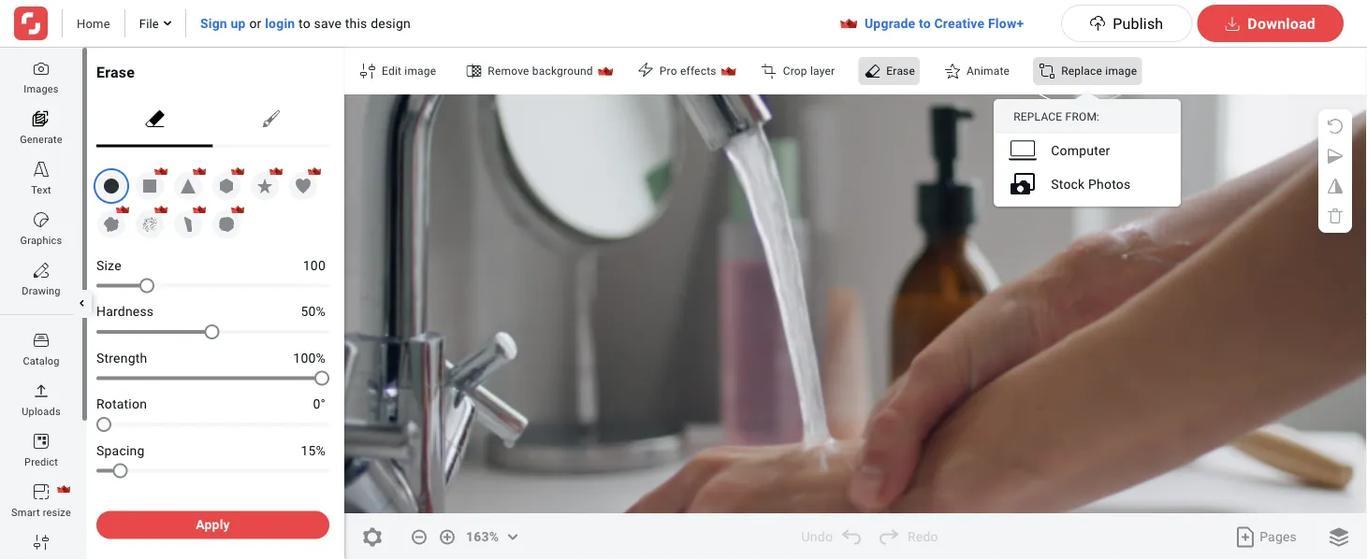 Task type: describe. For each thing, give the bounding box(es) containing it.
replace from:
[[1014, 110, 1100, 124]]

layer
[[810, 65, 835, 78]]

background
[[532, 65, 593, 78]]

home link
[[77, 15, 110, 32]]

crop layer
[[783, 65, 835, 78]]

pro
[[660, 65, 677, 78]]

shutterstock logo image
[[14, 7, 48, 40]]

strength
[[96, 350, 147, 366]]

resize
[[43, 507, 71, 518]]

sign
[[200, 15, 227, 31]]

up
[[231, 15, 246, 31]]

upgrade
[[865, 15, 916, 31]]

3orrj image for predict
[[34, 434, 49, 449]]

download
[[1248, 15, 1316, 32]]

1 to from the left
[[299, 15, 311, 31]]

to inside button
[[919, 15, 931, 31]]

3orrj image for drawing
[[34, 263, 49, 278]]

1 horizontal spatial erase
[[887, 65, 915, 78]]

sign up or login to save this design
[[200, 15, 411, 31]]

image for edit image
[[405, 65, 436, 78]]

design
[[371, 15, 411, 31]]

edit image
[[382, 65, 436, 78]]

pages
[[1260, 530, 1297, 545]]

50%
[[301, 304, 326, 320]]

size
[[96, 258, 121, 273]]

generate
[[20, 133, 63, 145]]

3orrj image for smart resize
[[34, 485, 49, 500]]

163%
[[466, 530, 499, 545]]

spacing
[[96, 443, 145, 459]]

0 horizontal spatial erase
[[96, 63, 135, 81]]

replace image
[[1061, 65, 1137, 78]]

crop
[[783, 65, 808, 78]]

apply
[[196, 518, 230, 533]]

publish button
[[1062, 5, 1193, 42]]

flow+
[[988, 15, 1024, 31]]

3orrj image for uploads
[[34, 384, 49, 399]]

remove background
[[488, 65, 593, 78]]

from:
[[1066, 110, 1100, 124]]

this
[[345, 15, 367, 31]]

sign up link
[[200, 15, 246, 31]]

animate
[[967, 65, 1010, 78]]

upgrade to creative flow+
[[865, 15, 1024, 31]]

replace for replace from:
[[1014, 110, 1063, 124]]



Task type: locate. For each thing, give the bounding box(es) containing it.
3orrj image up catalog
[[34, 333, 49, 348]]

to left save
[[299, 15, 311, 31]]

image right edit
[[405, 65, 436, 78]]

upgrade to creative flow+ button
[[827, 9, 1062, 37]]

to
[[299, 15, 311, 31], [919, 15, 931, 31]]

4 3orrj image from the top
[[34, 263, 49, 278]]

1 horizontal spatial to
[[919, 15, 931, 31]]

3orrj image up drawing
[[34, 263, 49, 278]]

3 3orrj image from the top
[[34, 212, 49, 227]]

3orrj image up graphics
[[34, 212, 49, 227]]

1 vertical spatial replace
[[1014, 110, 1063, 124]]

text
[[31, 184, 51, 196]]

0 vertical spatial replace
[[1061, 65, 1103, 78]]

100%
[[293, 350, 326, 366]]

home
[[77, 16, 110, 30]]

3orrj image for catalog
[[34, 333, 49, 348]]

save
[[314, 15, 342, 31]]

15%
[[301, 443, 326, 459]]

remove
[[488, 65, 529, 78]]

3 3orrj image from the top
[[34, 434, 49, 449]]

photos
[[1089, 176, 1131, 192]]

3orrj image
[[34, 61, 49, 76], [34, 162, 49, 177], [34, 212, 49, 227], [34, 263, 49, 278]]

0°
[[313, 397, 326, 412]]

replace for replace image
[[1061, 65, 1103, 78]]

1 horizontal spatial image
[[1106, 65, 1137, 78]]

graphics
[[20, 234, 62, 246]]

to left the creative
[[919, 15, 931, 31]]

3orrj image
[[34, 333, 49, 348], [34, 384, 49, 399], [34, 434, 49, 449], [34, 485, 49, 500], [34, 535, 49, 550]]

drawing
[[22, 285, 60, 297]]

3orrj image up "images"
[[34, 61, 49, 76]]

smart
[[11, 507, 40, 518]]

redo
[[908, 530, 939, 545]]

replace
[[1061, 65, 1103, 78], [1014, 110, 1063, 124]]

erase
[[96, 63, 135, 81], [887, 65, 915, 78]]

images
[[24, 83, 59, 95]]

effects
[[680, 65, 717, 78]]

undo
[[802, 530, 833, 545]]

3orrj image up text
[[34, 162, 49, 177]]

rotation
[[96, 397, 147, 412]]

edit
[[382, 65, 402, 78]]

download button
[[1197, 5, 1344, 42]]

image for replace image
[[1106, 65, 1137, 78]]

3orrj image for images
[[34, 61, 49, 76]]

stock photos
[[1051, 176, 1131, 192]]

5 3orrj image from the top
[[34, 535, 49, 550]]

2 3orrj image from the top
[[34, 162, 49, 177]]

apply button
[[96, 511, 329, 540]]

3orrj image for text
[[34, 162, 49, 177]]

computer
[[1051, 143, 1110, 158]]

qk65f image
[[360, 64, 375, 79]]

pro effects
[[660, 65, 717, 78]]

replace up from:
[[1061, 65, 1103, 78]]

or
[[249, 15, 262, 31]]

erase down home
[[96, 63, 135, 81]]

publish
[[1113, 15, 1164, 32]]

3orrj image down smart resize
[[34, 535, 49, 550]]

login link
[[265, 15, 295, 31]]

3orrj image up predict
[[34, 434, 49, 449]]

1 image from the left
[[405, 65, 436, 78]]

2 3orrj image from the top
[[34, 384, 49, 399]]

replace left from:
[[1014, 110, 1063, 124]]

lavw2 image
[[638, 62, 653, 77]]

file
[[139, 16, 159, 30]]

image
[[405, 65, 436, 78], [1106, 65, 1137, 78]]

erase down upgrade on the right top of page
[[887, 65, 915, 78]]

creative
[[935, 15, 985, 31]]

predict
[[24, 456, 58, 468]]

hardness
[[96, 304, 154, 320]]

catalog
[[23, 355, 60, 367]]

3orrj image up smart resize
[[34, 485, 49, 500]]

0 horizontal spatial to
[[299, 15, 311, 31]]

image down publish button
[[1106, 65, 1137, 78]]

uploads
[[22, 406, 61, 417]]

1 3orrj image from the top
[[34, 61, 49, 76]]

2 image from the left
[[1106, 65, 1137, 78]]

4 3orrj image from the top
[[34, 485, 49, 500]]

1 3orrj image from the top
[[34, 333, 49, 348]]

2 to from the left
[[919, 15, 931, 31]]

smart resize
[[11, 507, 71, 518]]

stock
[[1051, 176, 1085, 192]]

0 horizontal spatial image
[[405, 65, 436, 78]]

3orrj image up the uploads on the bottom
[[34, 384, 49, 399]]

login
[[265, 15, 295, 31]]

3orrj image for graphics
[[34, 212, 49, 227]]

100
[[303, 258, 326, 273]]



Task type: vqa. For each thing, say whether or not it's contained in the screenshot.
Photos
yes



